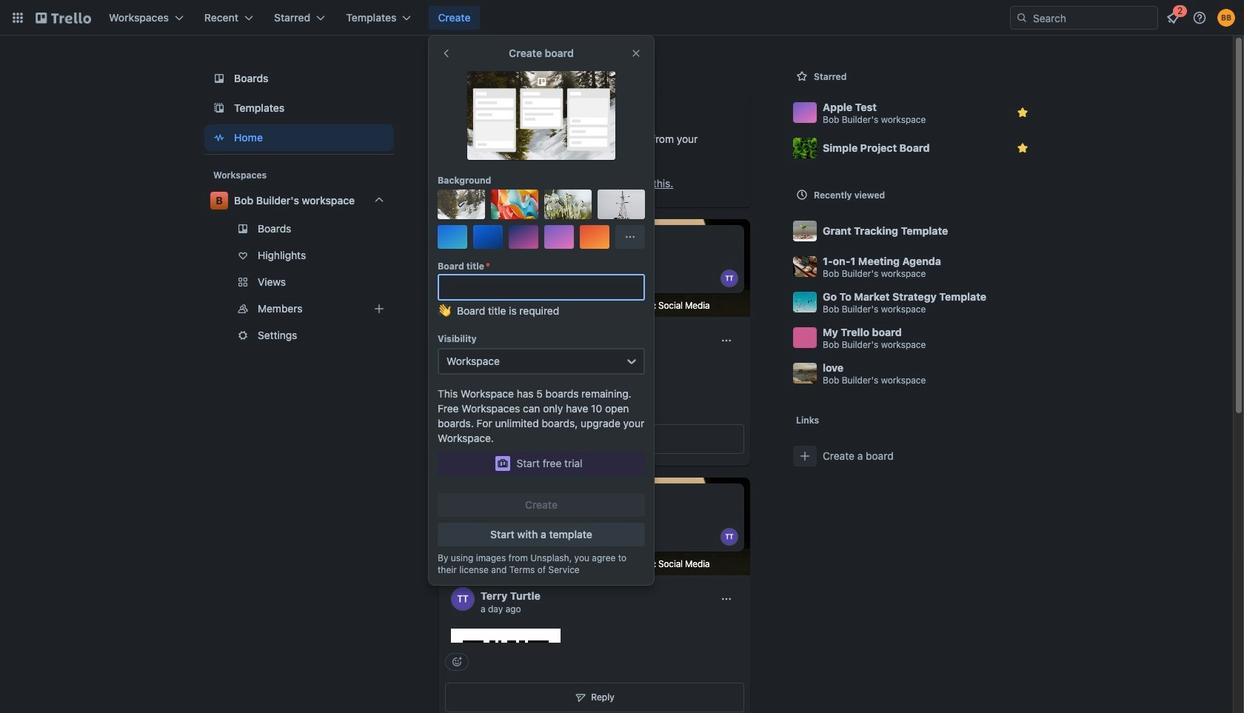 Task type: locate. For each thing, give the bounding box(es) containing it.
close popover image
[[630, 47, 642, 59]]

return to previous screen image
[[441, 47, 453, 59]]

0 vertical spatial color: green, title: none image
[[454, 234, 495, 246]]

0 vertical spatial color: orange, title: none image
[[498, 234, 540, 246]]

1 vertical spatial add reaction image
[[445, 653, 469, 671]]

2 add reaction image from the top
[[445, 653, 469, 671]]

open information menu image
[[1192, 10, 1207, 25]]

click to unstar simple project board. it will be removed from your starred list. image
[[1015, 141, 1030, 156]]

2 color: orange, title: none image from the top
[[498, 493, 540, 505]]

search image
[[1016, 12, 1028, 24]]

1 add reaction image from the top
[[445, 395, 469, 413]]

1 vertical spatial color: green, title: none image
[[454, 493, 495, 505]]

None text field
[[438, 274, 645, 301]]

color: green, title: none image
[[454, 234, 495, 246], [454, 493, 495, 505]]

trello card qr code\_\(1\).png image
[[451, 629, 561, 713]]

add reaction image for 1st color: green, title: none image
[[445, 395, 469, 413]]

add reaction image
[[445, 395, 469, 413], [445, 653, 469, 671]]

add reaction image for first color: green, title: none image from the bottom
[[445, 653, 469, 671]]

1 color: orange, title: none image from the top
[[498, 234, 540, 246]]

1 vertical spatial color: orange, title: none image
[[498, 493, 540, 505]]

0 vertical spatial add reaction image
[[445, 395, 469, 413]]

add image
[[370, 300, 388, 318]]

color: orange, title: none image
[[498, 234, 540, 246], [498, 493, 540, 505]]

wave image
[[438, 304, 451, 324]]



Task type: describe. For each thing, give the bounding box(es) containing it.
click to unstar apple test. it will be removed from your starred list. image
[[1015, 105, 1030, 120]]

bob builder (bobbuilder40) image
[[1218, 9, 1235, 27]]

template board image
[[210, 99, 228, 117]]

2 notifications image
[[1164, 9, 1182, 27]]

color: orange, title: none image for 1st color: green, title: none image
[[498, 234, 540, 246]]

custom image image
[[455, 198, 467, 210]]

2 color: green, title: none image from the top
[[454, 493, 495, 505]]

back to home image
[[36, 6, 91, 30]]

Search field
[[1028, 7, 1158, 29]]

1 color: green, title: none image from the top
[[454, 234, 495, 246]]

board image
[[210, 70, 228, 87]]

primary element
[[0, 0, 1244, 36]]

color: orange, title: none image for first color: green, title: none image from the bottom
[[498, 493, 540, 505]]

home image
[[210, 129, 228, 147]]



Task type: vqa. For each thing, say whether or not it's contained in the screenshot.
2nd the Color: green, title: none 'image' from the bottom
yes



